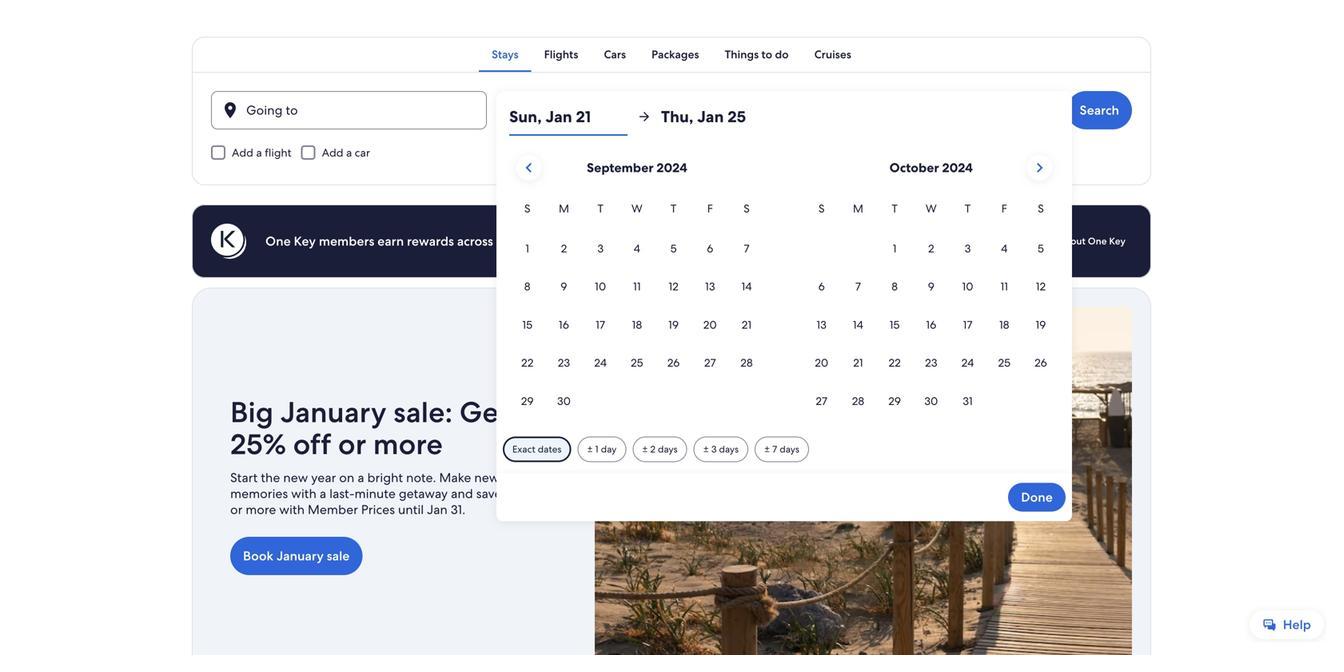 Task type: vqa. For each thing, say whether or not it's contained in the screenshot.
left 11 Button
yes



Task type: locate. For each thing, give the bounding box(es) containing it.
key right the about
[[1109, 235, 1126, 247]]

29 for 2nd 29 "button" from the right
[[521, 394, 534, 408]]

2 s from the left
[[744, 202, 750, 216]]

the
[[261, 470, 280, 487]]

2 10 from the left
[[962, 280, 974, 294]]

1 horizontal spatial 11 button
[[986, 268, 1023, 305]]

1 t from the left
[[598, 202, 604, 216]]

f inside october 2024 element
[[1002, 202, 1007, 216]]

0 horizontal spatial 4 button
[[619, 230, 655, 267]]

1 24 button from the left
[[582, 345, 619, 381]]

4 for october 2024
[[1001, 241, 1008, 256]]

27 inside october 2024 element
[[816, 394, 828, 408]]

0 horizontal spatial 11
[[633, 280, 641, 294]]

0 horizontal spatial 29 button
[[509, 383, 546, 420]]

9 inside october 2024 element
[[928, 280, 935, 294]]

1 26 from the left
[[667, 356, 680, 370]]

13 button
[[692, 268, 729, 305], [804, 307, 840, 343]]

15 inside october 2024 element
[[890, 318, 900, 332]]

2 8 from the left
[[892, 280, 898, 294]]

30 button left 31
[[913, 383, 950, 420]]

1 11 from the left
[[633, 280, 641, 294]]

1 15 from the left
[[522, 318, 533, 332]]

1 vertical spatial 13
[[817, 318, 827, 332]]

1 button for october 2024
[[877, 230, 913, 267]]

30 button up dates
[[546, 383, 582, 420]]

12 button down "vrbo"
[[655, 268, 692, 305]]

1 26 button from the left
[[655, 345, 692, 381]]

29 left 31
[[889, 394, 901, 408]]

17 inside october 2024 element
[[963, 318, 973, 332]]

23 inside september 2024 element
[[558, 356, 570, 370]]

cars
[[604, 47, 626, 62]]

2 button for september
[[546, 230, 582, 267]]

add
[[232, 146, 253, 160], [322, 146, 343, 160]]

2 button
[[546, 230, 582, 267], [913, 230, 950, 267]]

directional image
[[637, 110, 652, 124]]

2 19 button from the left
[[1023, 307, 1059, 343]]

27 for 27 button in september 2024 element
[[704, 356, 716, 370]]

0 vertical spatial 6
[[707, 241, 714, 256]]

27 button
[[692, 345, 729, 381], [804, 383, 840, 420]]

make
[[439, 470, 471, 487]]

2 5 button from the left
[[1023, 230, 1059, 267]]

new
[[283, 470, 308, 487], [474, 470, 499, 487]]

t up "vrbo"
[[671, 202, 677, 216]]

1 29 from the left
[[521, 394, 534, 408]]

f for september 2024
[[707, 202, 713, 216]]

1 horizontal spatial 18
[[1000, 318, 1010, 332]]

0 horizontal spatial 11 button
[[619, 268, 655, 305]]

more down the
[[246, 502, 276, 519]]

25 inside october 2024 element
[[998, 356, 1011, 370]]

one right the about
[[1088, 235, 1107, 247]]

0 horizontal spatial 5
[[671, 241, 677, 256]]

8 inside september 2024 element
[[524, 280, 531, 294]]

1 horizontal spatial 25 button
[[986, 345, 1023, 381]]

with
[[291, 486, 317, 503], [279, 502, 305, 519]]

3 ± from the left
[[703, 444, 709, 456]]

2 8 button from the left
[[877, 268, 913, 305]]

0 vertical spatial 14
[[742, 280, 752, 294]]

w inside october 2024 element
[[926, 202, 937, 216]]

january left "sale"
[[277, 548, 324, 565]]

25
[[728, 106, 746, 127], [602, 108, 616, 125], [631, 356, 643, 370], [998, 356, 1011, 370]]

1 horizontal spatial 5
[[1038, 241, 1044, 256]]

0 horizontal spatial 27
[[704, 356, 716, 370]]

2 23 from the left
[[925, 356, 938, 370]]

27 button inside october 2024 element
[[804, 383, 840, 420]]

30 left 31
[[925, 394, 938, 408]]

10 for first 10 "button" from the left
[[595, 280, 606, 294]]

2 ± from the left
[[642, 444, 648, 456]]

m
[[559, 202, 569, 216], [853, 202, 864, 216]]

29 button right 'get'
[[509, 383, 546, 420]]

2 26 from the left
[[1035, 356, 1047, 370]]

2 4 button from the left
[[986, 230, 1023, 267]]

1 horizontal spatial 9
[[928, 280, 935, 294]]

day
[[601, 444, 617, 456]]

9 inside september 2024 element
[[561, 280, 567, 294]]

2 days from the left
[[719, 444, 739, 456]]

thu,
[[661, 106, 694, 127]]

8 for second 8 button from the left
[[892, 280, 898, 294]]

1 horizontal spatial 30 button
[[913, 383, 950, 420]]

19 inside september 2024 element
[[669, 318, 679, 332]]

1 new from the left
[[283, 470, 308, 487]]

s
[[524, 202, 531, 216], [744, 202, 750, 216], [819, 202, 825, 216], [1038, 202, 1044, 216]]

w
[[632, 202, 643, 216], [926, 202, 937, 216]]

1 horizontal spatial 16 button
[[913, 307, 950, 343]]

until
[[398, 502, 424, 519]]

15
[[522, 318, 533, 332], [890, 318, 900, 332]]

f inside september 2024 element
[[707, 202, 713, 216]]

16 inside october 2024 element
[[926, 318, 937, 332]]

21 button
[[729, 307, 765, 343], [840, 345, 877, 381]]

1 horizontal spatial 12
[[1036, 280, 1046, 294]]

0 horizontal spatial 15
[[522, 318, 533, 332]]

new right make
[[474, 470, 499, 487]]

1 18 button from the left
[[619, 307, 655, 343]]

new right the
[[283, 470, 308, 487]]

1 horizontal spatial 20 button
[[804, 345, 840, 381]]

2 19 from the left
[[1036, 318, 1046, 332]]

0 horizontal spatial 29
[[521, 394, 534, 408]]

1 horizontal spatial 21 button
[[840, 345, 877, 381]]

days
[[658, 444, 678, 456], [719, 444, 739, 456], [780, 444, 800, 456]]

24 button
[[582, 345, 619, 381], [950, 345, 986, 381]]

days for ± 2 days
[[658, 444, 678, 456]]

12 button down learn
[[1023, 268, 1059, 305]]

2 30 button from the left
[[913, 383, 950, 420]]

done button
[[1009, 484, 1066, 512]]

1 horizontal spatial 28
[[852, 394, 865, 408]]

23 button
[[546, 345, 582, 381], [913, 345, 950, 381]]

28 for 28 button to the left
[[741, 356, 753, 370]]

25 button
[[619, 345, 655, 381], [986, 345, 1023, 381]]

2 9 from the left
[[928, 280, 935, 294]]

2 for october
[[928, 241, 935, 256]]

m inside october 2024 element
[[853, 202, 864, 216]]

3 inside october 2024 element
[[965, 241, 971, 256]]

w for october
[[926, 202, 937, 216]]

6 inside october 2024 element
[[819, 280, 825, 294]]

19 inside october 2024 element
[[1036, 318, 1046, 332]]

16
[[559, 318, 569, 332], [926, 318, 937, 332]]

10 button
[[582, 268, 619, 305], [950, 268, 986, 305]]

1 horizontal spatial 26 button
[[1023, 345, 1059, 381]]

1 horizontal spatial 14 button
[[840, 307, 877, 343]]

get
[[460, 394, 509, 431]]

0 horizontal spatial 5 button
[[655, 230, 692, 267]]

3 button for september 2024
[[582, 230, 619, 267]]

or down start
[[230, 502, 243, 519]]

key
[[294, 233, 316, 250], [1109, 235, 1126, 247]]

1 horizontal spatial 15
[[890, 318, 900, 332]]

2 30 from the left
[[925, 394, 938, 408]]

1 29 button from the left
[[509, 383, 546, 420]]

29 inside october 2024 element
[[889, 394, 901, 408]]

3 button left "vrbo"
[[582, 230, 619, 267]]

2 2 button from the left
[[913, 230, 950, 267]]

and left the save
[[451, 486, 473, 503]]

4 button
[[619, 230, 655, 267], [986, 230, 1023, 267]]

12 down "vrbo"
[[669, 280, 679, 294]]

17 for 1st 17 button from the left
[[596, 318, 605, 332]]

± right the ± 2 days
[[703, 444, 709, 456]]

previous month image
[[519, 158, 539, 178]]

across
[[457, 233, 493, 250]]

1 5 from the left
[[671, 241, 677, 256]]

2 11 button from the left
[[986, 268, 1023, 305]]

29
[[521, 394, 534, 408], [889, 394, 901, 408]]

2 29 button from the left
[[877, 383, 913, 420]]

0 horizontal spatial days
[[658, 444, 678, 456]]

12 inside october 2024 element
[[1036, 280, 1046, 294]]

18 for 1st 18 button from right
[[1000, 318, 1010, 332]]

10 for 2nd 10 "button"
[[962, 280, 974, 294]]

1 vertical spatial 7 button
[[840, 268, 877, 305]]

2 11 from the left
[[1001, 280, 1008, 294]]

7 inside september 2024 element
[[744, 241, 750, 256]]

11 inside october 2024 element
[[1001, 280, 1008, 294]]

18 inside october 2024 element
[[1000, 318, 1010, 332]]

1 horizontal spatial 17
[[963, 318, 973, 332]]

3 left learn
[[965, 241, 971, 256]]

1 19 button from the left
[[655, 307, 692, 343]]

0 horizontal spatial 15 button
[[509, 307, 546, 343]]

6 for bottom 6 button
[[819, 280, 825, 294]]

0 horizontal spatial m
[[559, 202, 569, 216]]

1 horizontal spatial 6 button
[[804, 268, 840, 305]]

w down "october 2024"
[[926, 202, 937, 216]]

12 down learn
[[1036, 280, 1046, 294]]

1 9 button from the left
[[546, 268, 582, 305]]

24 for second 24 button
[[962, 356, 974, 370]]

1 16 button from the left
[[546, 307, 582, 343]]

12 for 1st 12 button
[[669, 280, 679, 294]]

1 add from the left
[[232, 146, 253, 160]]

0 vertical spatial 7 button
[[729, 230, 765, 267]]

17 inside september 2024 element
[[596, 318, 605, 332]]

9 for 1st 9 button from the right
[[928, 280, 935, 294]]

days left ± 7 days
[[719, 444, 739, 456]]

1 2024 from the left
[[657, 160, 688, 176]]

1 horizontal spatial 12 button
[[1023, 268, 1059, 305]]

± for ± 7 days
[[764, 444, 770, 456]]

3 button left learn
[[950, 230, 986, 267]]

jan right thu,
[[697, 106, 724, 127]]

packages link
[[639, 37, 712, 72]]

2 12 from the left
[[1036, 280, 1046, 294]]

1 days from the left
[[658, 444, 678, 456]]

2 22 button from the left
[[877, 345, 913, 381]]

1 horizontal spatial 8 button
[[877, 268, 913, 305]]

30
[[557, 394, 571, 408], [925, 394, 938, 408]]

1 horizontal spatial 13
[[817, 318, 827, 332]]

t down "october 2024"
[[965, 202, 971, 216]]

2 for september
[[561, 241, 567, 256]]

21
[[576, 106, 591, 127], [555, 108, 567, 125], [742, 318, 752, 332], [853, 356, 863, 370]]

add left car
[[322, 146, 343, 160]]

± left day
[[587, 444, 593, 456]]

january up year
[[280, 394, 387, 431]]

25% right the save
[[505, 486, 529, 503]]

or
[[338, 426, 366, 463], [230, 502, 243, 519]]

5
[[671, 241, 677, 256], [1038, 241, 1044, 256]]

9 for 2nd 9 button from the right
[[561, 280, 567, 294]]

0 vertical spatial and
[[623, 233, 645, 250]]

10 inside september 2024 element
[[595, 280, 606, 294]]

4 left "vrbo"
[[634, 241, 641, 256]]

0 vertical spatial more
[[373, 426, 443, 463]]

0 horizontal spatial 26
[[667, 356, 680, 370]]

0 horizontal spatial 3
[[598, 241, 604, 256]]

21 inside october 2024 element
[[853, 356, 863, 370]]

± for ± 2 days
[[642, 444, 648, 456]]

0 horizontal spatial 18 button
[[619, 307, 655, 343]]

0 vertical spatial 6 button
[[692, 230, 729, 267]]

27
[[704, 356, 716, 370], [816, 394, 828, 408]]

1 30 from the left
[[557, 394, 571, 408]]

23 inside october 2024 element
[[925, 356, 938, 370]]

3 days from the left
[[780, 444, 800, 456]]

and left "vrbo"
[[623, 233, 645, 250]]

2 t from the left
[[671, 202, 677, 216]]

26 button
[[655, 345, 692, 381], [1023, 345, 1059, 381]]

w inside september 2024 element
[[632, 202, 643, 216]]

t down "october"
[[892, 202, 898, 216]]

17
[[596, 318, 605, 332], [963, 318, 973, 332]]

learn
[[1033, 235, 1057, 247]]

23
[[558, 356, 570, 370], [925, 356, 938, 370]]

1 f from the left
[[707, 202, 713, 216]]

1 inside october 2024 element
[[893, 241, 897, 256]]

1 9 from the left
[[561, 280, 567, 294]]

0 horizontal spatial 8
[[524, 280, 531, 294]]

5 for september 2024
[[671, 241, 677, 256]]

1 23 from the left
[[558, 356, 570, 370]]

1 horizontal spatial 20
[[815, 356, 829, 370]]

0 horizontal spatial 22
[[521, 356, 534, 370]]

13 inside october 2024 element
[[817, 318, 827, 332]]

exact dates
[[512, 444, 562, 456]]

1 horizontal spatial 24 button
[[950, 345, 986, 381]]

18
[[632, 318, 642, 332], [1000, 318, 1010, 332]]

26 inside october 2024 element
[[1035, 356, 1047, 370]]

add for add a flight
[[232, 146, 253, 160]]

4 ± from the left
[[764, 444, 770, 456]]

september 2024 element
[[509, 200, 765, 421]]

prices
[[361, 502, 395, 519]]

0 horizontal spatial 4
[[634, 241, 641, 256]]

year
[[311, 470, 336, 487]]

cars link
[[591, 37, 639, 72]]

2 18 from the left
[[1000, 318, 1010, 332]]

1 horizontal spatial 25%
[[505, 486, 529, 503]]

days left ± 3 days
[[658, 444, 678, 456]]

1 horizontal spatial 10 button
[[950, 268, 986, 305]]

0 vertical spatial or
[[338, 426, 366, 463]]

1 22 button from the left
[[509, 345, 546, 381]]

sun, jan 21 button
[[509, 98, 628, 136]]

one left 'members'
[[265, 233, 291, 250]]

± for ± 3 days
[[703, 444, 709, 456]]

29 button
[[509, 383, 546, 420], [877, 383, 913, 420]]

things
[[725, 47, 759, 62]]

0 horizontal spatial and
[[451, 486, 473, 503]]

start
[[230, 470, 258, 487]]

1 horizontal spatial 14
[[853, 318, 864, 332]]

12 for first 12 button from the right
[[1036, 280, 1046, 294]]

29 right 'get'
[[521, 394, 534, 408]]

more up note.
[[373, 426, 443, 463]]

2 w from the left
[[926, 202, 937, 216]]

0 vertical spatial 28 button
[[729, 345, 765, 381]]

0 horizontal spatial 30
[[557, 394, 571, 408]]

2 16 button from the left
[[913, 307, 950, 343]]

0 vertical spatial 20 button
[[692, 307, 729, 343]]

1 horizontal spatial or
[[338, 426, 366, 463]]

18 button
[[619, 307, 655, 343], [986, 307, 1023, 343]]

25% up the
[[230, 426, 286, 463]]

5 for october 2024
[[1038, 241, 1044, 256]]

0 horizontal spatial 6 button
[[692, 230, 729, 267]]

1 horizontal spatial 27 button
[[804, 383, 840, 420]]

2024 for september 2024
[[657, 160, 688, 176]]

1 horizontal spatial key
[[1109, 235, 1126, 247]]

getaway
[[399, 486, 448, 503]]

5 button for september 2024
[[655, 230, 692, 267]]

1 horizontal spatial 13 button
[[804, 307, 840, 343]]

1 horizontal spatial 15 button
[[877, 307, 913, 343]]

9 button
[[546, 268, 582, 305], [913, 268, 950, 305]]

0 horizontal spatial 14
[[742, 280, 752, 294]]

with right the
[[291, 486, 317, 503]]

key left 'members'
[[294, 233, 316, 250]]

2 3 button from the left
[[950, 230, 986, 267]]

1 22 from the left
[[521, 356, 534, 370]]

t up the hotels.com, at the left of the page
[[598, 202, 604, 216]]

2 f from the left
[[1002, 202, 1007, 216]]

26
[[667, 356, 680, 370], [1035, 356, 1047, 370]]

1 vertical spatial more
[[246, 502, 276, 519]]

11 for 11 "button" inside september 2024 element
[[633, 280, 641, 294]]

1 11 button from the left
[[619, 268, 655, 305]]

or up on
[[338, 426, 366, 463]]

2 24 from the left
[[962, 356, 974, 370]]

24
[[594, 356, 607, 370], [962, 356, 974, 370]]

14 button
[[729, 268, 765, 305], [840, 307, 877, 343]]

20 for the leftmost 20 'button'
[[704, 318, 717, 332]]

september
[[587, 160, 654, 176]]

1 10 button from the left
[[582, 268, 619, 305]]

3 left "vrbo"
[[598, 241, 604, 256]]

member
[[308, 502, 358, 519]]

0 vertical spatial 13
[[705, 280, 715, 294]]

5 inside september 2024 element
[[671, 241, 677, 256]]

1 4 from the left
[[634, 241, 641, 256]]

key inside learn about one key link
[[1109, 235, 1126, 247]]

14
[[742, 280, 752, 294], [853, 318, 864, 332]]

2 m from the left
[[853, 202, 864, 216]]

1 vertical spatial 28 button
[[840, 383, 877, 420]]

2 add from the left
[[322, 146, 343, 160]]

a left last- at the left of page
[[320, 486, 326, 503]]

27 button inside september 2024 element
[[692, 345, 729, 381]]

18 inside september 2024 element
[[632, 318, 642, 332]]

1 inside september 2024 element
[[526, 241, 529, 256]]

2 29 from the left
[[889, 394, 901, 408]]

6 button
[[692, 230, 729, 267], [804, 268, 840, 305]]

15 for second 15 button from the left
[[890, 318, 900, 332]]

23 for first 23 button from left
[[558, 356, 570, 370]]

1 horizontal spatial 2 button
[[913, 230, 950, 267]]

1 horizontal spatial one
[[1088, 235, 1107, 247]]

30 up dates
[[557, 394, 571, 408]]

25%
[[230, 426, 286, 463], [505, 486, 529, 503]]

± for ± 1 day
[[587, 444, 593, 456]]

0 horizontal spatial new
[[283, 470, 308, 487]]

1 5 button from the left
[[655, 230, 692, 267]]

january for big
[[280, 394, 387, 431]]

0 horizontal spatial 23 button
[[546, 345, 582, 381]]

m for october 2024
[[853, 202, 864, 216]]

0 horizontal spatial 1
[[526, 241, 529, 256]]

8 button
[[509, 268, 546, 305], [877, 268, 913, 305]]

6 inside september 2024 element
[[707, 241, 714, 256]]

2 26 button from the left
[[1023, 345, 1059, 381]]

5 inside october 2024 element
[[1038, 241, 1044, 256]]

8 inside october 2024 element
[[892, 280, 898, 294]]

1 horizontal spatial 27
[[816, 394, 828, 408]]

1 4 button from the left
[[619, 230, 655, 267]]

add left flight
[[232, 146, 253, 160]]

11 button inside september 2024 element
[[619, 268, 655, 305]]

m for september 2024
[[559, 202, 569, 216]]

2 5 from the left
[[1038, 241, 1044, 256]]

16 inside september 2024 element
[[559, 318, 569, 332]]

19 button
[[655, 307, 692, 343], [1023, 307, 1059, 343]]

11 inside september 2024 element
[[633, 280, 641, 294]]

29 inside september 2024 element
[[521, 394, 534, 408]]

1 16 from the left
[[559, 318, 569, 332]]

a right on
[[358, 470, 364, 487]]

1 horizontal spatial 5 button
[[1023, 230, 1059, 267]]

0 vertical spatial 25%
[[230, 426, 286, 463]]

1 horizontal spatial 2
[[650, 444, 656, 456]]

0 horizontal spatial add
[[232, 146, 253, 160]]

1 vertical spatial 20 button
[[804, 345, 840, 381]]

flight
[[265, 146, 292, 160]]

2024 down thu,
[[657, 160, 688, 176]]

1 m from the left
[[559, 202, 569, 216]]

28 inside september 2024 element
[[741, 356, 753, 370]]

2024 right "october"
[[942, 160, 973, 176]]

3 button for october 2024
[[950, 230, 986, 267]]

2 15 from the left
[[890, 318, 900, 332]]

1 vertical spatial 27
[[816, 394, 828, 408]]

1 horizontal spatial 23 button
[[913, 345, 950, 381]]

days right ± 3 days
[[780, 444, 800, 456]]

1 ± from the left
[[587, 444, 593, 456]]

january inside big january sale: get 25% off or more start the new year on a bright note. make new memories with a last-minute getaway and save 25% or more with member prices until jan 31.
[[280, 394, 387, 431]]

expedia,
[[496, 233, 547, 250]]

30 button
[[546, 383, 582, 420], [913, 383, 950, 420]]

3 right the ± 2 days
[[711, 444, 717, 456]]

18 for 1st 18 button from left
[[632, 318, 642, 332]]

0 horizontal spatial 2 button
[[546, 230, 582, 267]]

1 horizontal spatial 3
[[711, 444, 717, 456]]

1 vertical spatial 14
[[853, 318, 864, 332]]

1 horizontal spatial 19 button
[[1023, 307, 1059, 343]]

jan left -
[[532, 108, 552, 125]]

2 horizontal spatial 1
[[893, 241, 897, 256]]

22 inside september 2024 element
[[521, 356, 534, 370]]

1 horizontal spatial f
[[1002, 202, 1007, 216]]

1 horizontal spatial 18 button
[[986, 307, 1023, 343]]

± right day
[[642, 444, 648, 456]]

thu, jan 25
[[661, 106, 746, 127]]

1 18 from the left
[[632, 318, 642, 332]]

17 for 2nd 17 button from the left
[[963, 318, 973, 332]]

26 for 26 button inside october 2024 element
[[1035, 356, 1047, 370]]

26 inside september 2024 element
[[667, 356, 680, 370]]

8
[[524, 280, 531, 294], [892, 280, 898, 294]]

0 vertical spatial 14 button
[[729, 268, 765, 305]]

2 17 from the left
[[963, 318, 973, 332]]

add for add a car
[[322, 146, 343, 160]]

jan left 31.
[[427, 502, 448, 519]]

3 button
[[582, 230, 619, 267], [950, 230, 986, 267]]

10
[[595, 280, 606, 294], [962, 280, 974, 294]]

save
[[476, 486, 502, 503]]

1 vertical spatial january
[[277, 548, 324, 565]]

20 button
[[692, 307, 729, 343], [804, 345, 840, 381]]

2 1 button from the left
[[877, 230, 913, 267]]

28 inside october 2024 element
[[852, 394, 865, 408]]

w for september
[[632, 202, 643, 216]]

1 horizontal spatial 2024
[[942, 160, 973, 176]]

1 8 from the left
[[524, 280, 531, 294]]

2 22 from the left
[[889, 356, 901, 370]]

27 inside september 2024 element
[[704, 356, 716, 370]]

1 1 button from the left
[[509, 230, 546, 267]]

1 2 button from the left
[[546, 230, 582, 267]]

1 25 button from the left
[[619, 345, 655, 381]]

1 horizontal spatial 11
[[1001, 280, 1008, 294]]

12 inside september 2024 element
[[669, 280, 679, 294]]

0 horizontal spatial 21 button
[[729, 307, 765, 343]]

1 horizontal spatial and
[[623, 233, 645, 250]]

3 inside september 2024 element
[[598, 241, 604, 256]]

1 horizontal spatial 6
[[819, 280, 825, 294]]

w down september 2024
[[632, 202, 643, 216]]

4 left learn
[[1001, 241, 1008, 256]]

1 12 button from the left
[[655, 268, 692, 305]]

15 inside september 2024 element
[[522, 318, 533, 332]]

application
[[509, 149, 1059, 421]]

1 vertical spatial and
[[451, 486, 473, 503]]

1 3 button from the left
[[582, 230, 619, 267]]

tab list
[[192, 37, 1152, 72]]

17 button
[[582, 307, 619, 343], [950, 307, 986, 343]]

1 10 from the left
[[595, 280, 606, 294]]

days for ± 3 days
[[719, 444, 739, 456]]

10 inside october 2024 element
[[962, 280, 974, 294]]

0 horizontal spatial 14 button
[[729, 268, 765, 305]]

2 4 from the left
[[1001, 241, 1008, 256]]

and inside big january sale: get 25% off or more start the new year on a bright note. make new memories with a last-minute getaway and save 25% or more with member prices until jan 31.
[[451, 486, 473, 503]]

1 w from the left
[[632, 202, 643, 216]]

3
[[598, 241, 604, 256], [965, 241, 971, 256], [711, 444, 717, 456]]

29 button left 31
[[877, 383, 913, 420]]

16 button
[[546, 307, 582, 343], [913, 307, 950, 343]]

2 2024 from the left
[[942, 160, 973, 176]]

2 16 from the left
[[926, 318, 937, 332]]

29 for first 29 "button" from the right
[[889, 394, 901, 408]]

± right ± 3 days
[[764, 444, 770, 456]]

0 horizontal spatial 20
[[704, 318, 717, 332]]

0 horizontal spatial 7
[[744, 241, 750, 256]]

1 horizontal spatial add
[[322, 146, 343, 160]]

2 10 button from the left
[[950, 268, 986, 305]]

book january sale
[[243, 548, 350, 565]]

1 17 from the left
[[596, 318, 605, 332]]



Task type: describe. For each thing, give the bounding box(es) containing it.
2024 for october 2024
[[942, 160, 973, 176]]

1 for october 2024
[[893, 241, 897, 256]]

search button
[[1067, 91, 1132, 130]]

one key members earn rewards across expedia, hotels.com, and vrbo
[[265, 233, 677, 250]]

2 18 button from the left
[[986, 307, 1023, 343]]

jan 21 - jan 25
[[532, 108, 616, 125]]

next month image
[[1030, 158, 1049, 178]]

4 t from the left
[[965, 202, 971, 216]]

book
[[243, 548, 274, 565]]

cruises
[[815, 47, 852, 62]]

1 vertical spatial 25%
[[505, 486, 529, 503]]

earn
[[378, 233, 404, 250]]

16 button inside september 2024 element
[[546, 307, 582, 343]]

11 for 11 "button" inside october 2024 element
[[1001, 280, 1008, 294]]

0 horizontal spatial more
[[246, 502, 276, 519]]

30 inside october 2024 element
[[925, 394, 938, 408]]

6 for the topmost 6 button
[[707, 241, 714, 256]]

31.
[[451, 502, 465, 519]]

f for october 2024
[[1002, 202, 1007, 216]]

4 s from the left
[[1038, 202, 1044, 216]]

things to do link
[[712, 37, 802, 72]]

1 15 button from the left
[[509, 307, 546, 343]]

done
[[1021, 490, 1053, 506]]

members
[[319, 233, 375, 250]]

± 7 days
[[764, 444, 800, 456]]

23 for 1st 23 button from right
[[925, 356, 938, 370]]

sale
[[327, 548, 350, 565]]

31
[[963, 394, 973, 408]]

sale:
[[394, 394, 453, 431]]

2 9 button from the left
[[913, 268, 950, 305]]

3 for september 2024
[[598, 241, 604, 256]]

3 s from the left
[[819, 202, 825, 216]]

learn about one key link
[[1027, 229, 1132, 254]]

october
[[890, 160, 939, 176]]

26 for 26 button within september 2024 element
[[667, 356, 680, 370]]

september 2024
[[587, 160, 688, 176]]

1 23 button from the left
[[546, 345, 582, 381]]

0 horizontal spatial 7 button
[[729, 230, 765, 267]]

october 2024
[[890, 160, 973, 176]]

a left car
[[346, 146, 352, 160]]

big january sale: get 25% off or more start the new year on a bright note. make new memories with a last-minute getaway and save 25% or more with member prices until jan 31.
[[230, 394, 529, 519]]

jan right sun,
[[546, 106, 572, 127]]

memories
[[230, 486, 288, 503]]

11 button inside october 2024 element
[[986, 268, 1023, 305]]

about
[[1060, 235, 1086, 247]]

25 inside september 2024 element
[[631, 356, 643, 370]]

2 vertical spatial 7
[[773, 444, 777, 456]]

last-
[[330, 486, 355, 503]]

exact
[[512, 444, 536, 456]]

1 horizontal spatial 7 button
[[840, 268, 877, 305]]

21 inside september 2024 element
[[742, 318, 752, 332]]

hotels.com,
[[550, 233, 620, 250]]

± 2 days
[[642, 444, 678, 456]]

0 horizontal spatial 13 button
[[692, 268, 729, 305]]

things to do
[[725, 47, 789, 62]]

8 for 2nd 8 button from right
[[524, 280, 531, 294]]

cruises link
[[802, 37, 864, 72]]

1 horizontal spatial 28 button
[[840, 383, 877, 420]]

minute
[[355, 486, 396, 503]]

2 25 button from the left
[[986, 345, 1023, 381]]

add a flight
[[232, 146, 292, 160]]

2 15 button from the left
[[877, 307, 913, 343]]

4 button for october 2024
[[986, 230, 1023, 267]]

1 vertical spatial or
[[230, 502, 243, 519]]

4 for september 2024
[[634, 241, 641, 256]]

28 for the right 28 button
[[852, 394, 865, 408]]

1 for september 2024
[[526, 241, 529, 256]]

jan 21 - jan 25 button
[[496, 91, 772, 130]]

4 button for september 2024
[[619, 230, 655, 267]]

± 1 day
[[587, 444, 617, 456]]

5 button for october 2024
[[1023, 230, 1059, 267]]

0 horizontal spatial one
[[265, 233, 291, 250]]

flights link
[[531, 37, 591, 72]]

book january sale link
[[230, 537, 363, 576]]

1 horizontal spatial 1
[[595, 444, 599, 456]]

24 for 2nd 24 button from the right
[[594, 356, 607, 370]]

0 horizontal spatial 20 button
[[692, 307, 729, 343]]

± 3 days
[[703, 444, 739, 456]]

application containing september 2024
[[509, 149, 1059, 421]]

note.
[[406, 470, 436, 487]]

a left flight
[[256, 146, 262, 160]]

rewards
[[407, 233, 454, 250]]

3 for october 2024
[[965, 241, 971, 256]]

october 2024 element
[[804, 200, 1059, 421]]

22 inside october 2024 element
[[889, 356, 901, 370]]

2 12 button from the left
[[1023, 268, 1059, 305]]

thu, jan 25 button
[[661, 98, 780, 136]]

january for book
[[277, 548, 324, 565]]

27 for 27 button inside october 2024 element
[[816, 394, 828, 408]]

learn about one key
[[1033, 235, 1126, 247]]

vrbo
[[648, 233, 677, 250]]

14 inside september 2024 element
[[742, 280, 752, 294]]

2 new from the left
[[474, 470, 499, 487]]

0 vertical spatial 21 button
[[729, 307, 765, 343]]

off
[[293, 426, 331, 463]]

0 horizontal spatial 25%
[[230, 426, 286, 463]]

jan inside big january sale: get 25% off or more start the new year on a bright note. make new memories with a last-minute getaway and save 25% or more with member prices until jan 31.
[[427, 502, 448, 519]]

31 button
[[950, 383, 986, 420]]

26 button inside september 2024 element
[[655, 345, 692, 381]]

1 vertical spatial 21 button
[[840, 345, 877, 381]]

13 inside september 2024 element
[[705, 280, 715, 294]]

add a car
[[322, 146, 370, 160]]

14 inside october 2024 element
[[853, 318, 864, 332]]

26 button inside october 2024 element
[[1023, 345, 1059, 381]]

sun,
[[509, 106, 542, 127]]

tab list containing stays
[[192, 37, 1152, 72]]

stays link
[[479, 37, 531, 72]]

2 24 button from the left
[[950, 345, 986, 381]]

to
[[762, 47, 772, 62]]

1 vertical spatial 6 button
[[804, 268, 840, 305]]

car
[[355, 146, 370, 160]]

sun, jan 21
[[509, 106, 591, 127]]

20 for the rightmost 20 'button'
[[815, 356, 829, 370]]

1 30 button from the left
[[546, 383, 582, 420]]

1 s from the left
[[524, 202, 531, 216]]

15 for 2nd 15 button from the right
[[522, 318, 533, 332]]

0 horizontal spatial 28 button
[[729, 345, 765, 381]]

30 inside september 2024 element
[[557, 394, 571, 408]]

7 inside october 2024 element
[[856, 280, 861, 294]]

0 horizontal spatial key
[[294, 233, 316, 250]]

packages
[[652, 47, 699, 62]]

dates
[[538, 444, 562, 456]]

flights
[[544, 47, 578, 62]]

bright
[[367, 470, 403, 487]]

days for ± 7 days
[[780, 444, 800, 456]]

1 8 button from the left
[[509, 268, 546, 305]]

-
[[570, 108, 575, 125]]

2 23 button from the left
[[913, 345, 950, 381]]

1 17 button from the left
[[582, 307, 619, 343]]

1 button for september 2024
[[509, 230, 546, 267]]

big
[[230, 394, 274, 431]]

jan right -
[[578, 108, 599, 125]]

one inside learn about one key link
[[1088, 235, 1107, 247]]

stays
[[492, 47, 519, 62]]

do
[[775, 47, 789, 62]]

1 vertical spatial 13 button
[[804, 307, 840, 343]]

on
[[339, 470, 354, 487]]

with down the
[[279, 502, 305, 519]]

2 button for october
[[913, 230, 950, 267]]

3 t from the left
[[892, 202, 898, 216]]

search
[[1080, 102, 1120, 119]]

2 17 button from the left
[[950, 307, 986, 343]]



